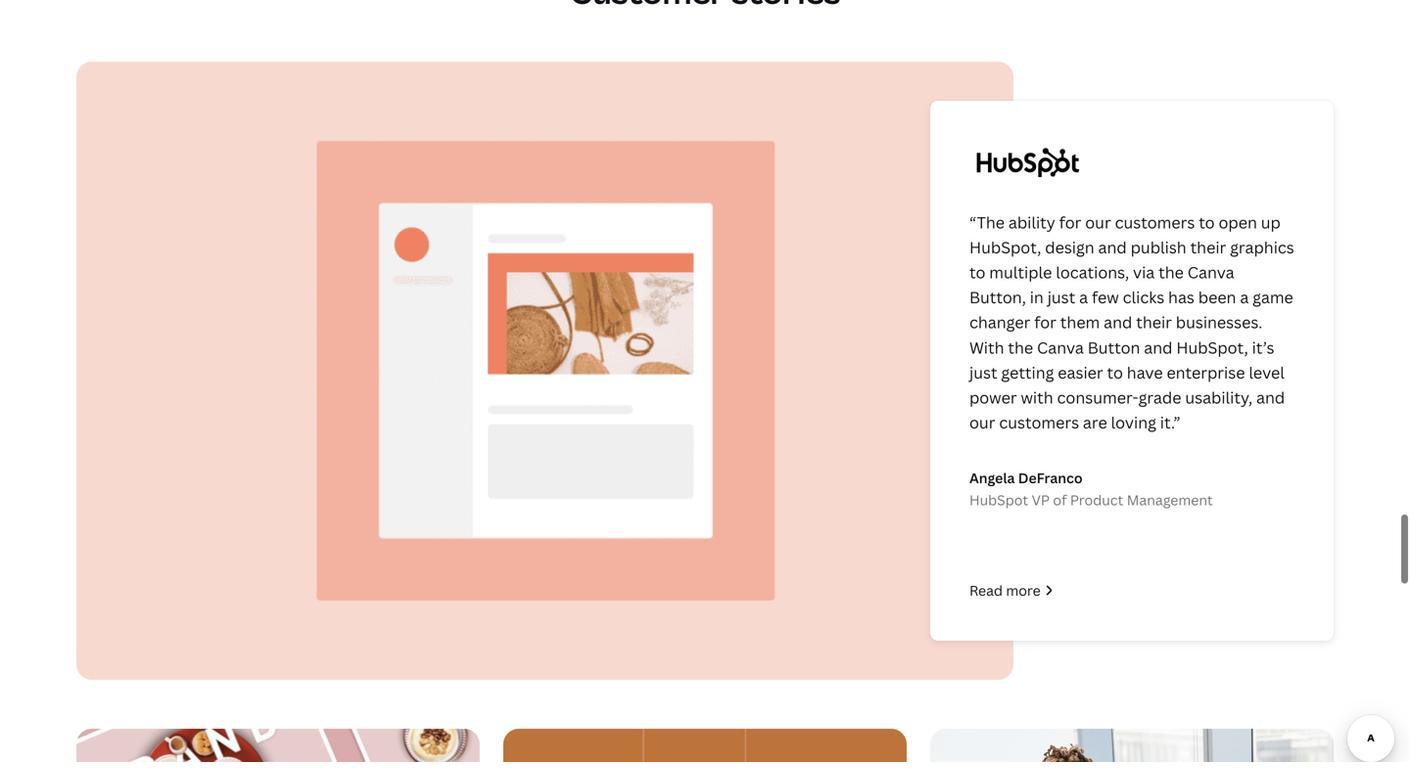 Task type: describe. For each thing, give the bounding box(es) containing it.
been
[[1198, 287, 1236, 308]]

hubspot logo image
[[969, 140, 1087, 185]]

are
[[1083, 412, 1107, 433]]

1 vertical spatial hubspot,
[[1176, 337, 1248, 358]]

0 horizontal spatial for
[[1034, 312, 1057, 333]]

usability,
[[1185, 387, 1253, 408]]

easier
[[1058, 362, 1103, 383]]

0 vertical spatial just
[[1047, 287, 1075, 308]]

clicks
[[1123, 287, 1164, 308]]

1 horizontal spatial for
[[1059, 212, 1081, 233]]

read more
[[969, 582, 1041, 600]]

2 vertical spatial to
[[1107, 362, 1123, 383]]

it's
[[1252, 337, 1274, 358]]

businesses.
[[1176, 312, 1262, 333]]

0 vertical spatial customers
[[1115, 212, 1195, 233]]

in
[[1030, 287, 1044, 308]]

angela defranco hubspot vp of product management
[[969, 469, 1213, 510]]

0 horizontal spatial just
[[969, 362, 997, 383]]

read more link
[[969, 580, 1295, 602]]

few
[[1092, 287, 1119, 308]]

changer
[[969, 312, 1030, 333]]

loving
[[1111, 412, 1156, 433]]

with
[[1021, 387, 1053, 408]]

"the ability for our customers to open up hubspot, design and publish their graphics to multiple locations, via the canva button, in just a few clicks has been a game changer for them and their businesses. with the canva button and hubspot, it's just getting easier to have enterprise level power with consumer-grade usability, and our customers are loving it."
[[969, 212, 1294, 433]]

button,
[[969, 287, 1026, 308]]

getting
[[1001, 362, 1054, 383]]

1 horizontal spatial canva
[[1188, 262, 1234, 283]]

0 vertical spatial hubspot,
[[969, 237, 1041, 258]]

1 vertical spatial their
[[1136, 312, 1172, 333]]

design
[[1045, 237, 1094, 258]]

has
[[1168, 287, 1195, 308]]

with
[[969, 337, 1004, 358]]

of
[[1053, 491, 1067, 510]]

game
[[1253, 287, 1293, 308]]



Task type: vqa. For each thing, say whether or not it's contained in the screenshot.
topmost 100
no



Task type: locate. For each thing, give the bounding box(es) containing it.
a right been
[[1240, 287, 1249, 308]]

just right in
[[1047, 287, 1075, 308]]

0 horizontal spatial a
[[1079, 287, 1088, 308]]

locations,
[[1056, 262, 1129, 283]]

hubspot
[[969, 491, 1028, 510]]

2 horizontal spatial to
[[1199, 212, 1215, 233]]

1 horizontal spatial their
[[1190, 237, 1226, 258]]

customers
[[1115, 212, 1195, 233], [999, 412, 1079, 433]]

enterprise
[[1167, 362, 1245, 383]]

for up design
[[1059, 212, 1081, 233]]

our up design
[[1085, 212, 1111, 233]]

to up button,
[[969, 262, 985, 283]]

publish
[[1131, 237, 1187, 258]]

power
[[969, 387, 1017, 408]]

1 vertical spatial to
[[969, 262, 985, 283]]

their down clicks at the top right of page
[[1136, 312, 1172, 333]]

a left "few"
[[1079, 287, 1088, 308]]

more
[[1006, 582, 1041, 600]]

have
[[1127, 362, 1163, 383]]

the up has on the top right of page
[[1159, 262, 1184, 283]]

customers up publish at the right top of the page
[[1115, 212, 1195, 233]]

0 horizontal spatial their
[[1136, 312, 1172, 333]]

ability
[[1008, 212, 1055, 233]]

button
[[1088, 337, 1140, 358]]

0 horizontal spatial customers
[[999, 412, 1079, 433]]

to left the open
[[1199, 212, 1215, 233]]

canva up been
[[1188, 262, 1234, 283]]

hubspot, up enterprise
[[1176, 337, 1248, 358]]

for down in
[[1034, 312, 1057, 333]]

their
[[1190, 237, 1226, 258], [1136, 312, 1172, 333]]

open
[[1219, 212, 1257, 233]]

1 horizontal spatial customers
[[1115, 212, 1195, 233]]

1 horizontal spatial just
[[1047, 287, 1075, 308]]

multiple
[[989, 262, 1052, 283]]

management
[[1127, 491, 1213, 510]]

the
[[1159, 262, 1184, 283], [1008, 337, 1033, 358]]

1 vertical spatial the
[[1008, 337, 1033, 358]]

1 vertical spatial just
[[969, 362, 997, 383]]

1 a from the left
[[1079, 287, 1088, 308]]

and up button
[[1104, 312, 1132, 333]]

via
[[1133, 262, 1155, 283]]

0 vertical spatial their
[[1190, 237, 1226, 258]]

canva down "them"
[[1037, 337, 1084, 358]]

their down the open
[[1190, 237, 1226, 258]]

our
[[1085, 212, 1111, 233], [969, 412, 995, 433]]

and up locations,
[[1098, 237, 1127, 258]]

and down level
[[1256, 387, 1285, 408]]

to down button
[[1107, 362, 1123, 383]]

1 horizontal spatial to
[[1107, 362, 1123, 383]]

just
[[1047, 287, 1075, 308], [969, 362, 997, 383]]

2 a from the left
[[1240, 287, 1249, 308]]

and
[[1098, 237, 1127, 258], [1104, 312, 1132, 333], [1144, 337, 1173, 358], [1256, 387, 1285, 408]]

consumer-
[[1057, 387, 1138, 408]]

up
[[1261, 212, 1281, 233]]

defranco
[[1018, 469, 1083, 488]]

a
[[1079, 287, 1088, 308], [1240, 287, 1249, 308]]

vp
[[1032, 491, 1050, 510]]

1 horizontal spatial the
[[1159, 262, 1184, 283]]

angela
[[969, 469, 1015, 488]]

0 vertical spatial canva
[[1188, 262, 1234, 283]]

customers down "with"
[[999, 412, 1079, 433]]

0 horizontal spatial hubspot,
[[969, 237, 1041, 258]]

grade
[[1138, 387, 1181, 408]]

graphics
[[1230, 237, 1294, 258]]

0 horizontal spatial the
[[1008, 337, 1033, 358]]

0 horizontal spatial our
[[969, 412, 995, 433]]

just down with
[[969, 362, 997, 383]]

and up have
[[1144, 337, 1173, 358]]

canva
[[1188, 262, 1234, 283], [1037, 337, 1084, 358]]

product
[[1070, 491, 1123, 510]]

read
[[969, 582, 1003, 600]]

the up getting
[[1008, 337, 1033, 358]]

0 horizontal spatial canva
[[1037, 337, 1084, 358]]

to
[[1199, 212, 1215, 233], [969, 262, 985, 283], [1107, 362, 1123, 383]]

1 horizontal spatial hubspot,
[[1176, 337, 1248, 358]]

our down the power
[[969, 412, 995, 433]]

0 vertical spatial our
[[1085, 212, 1111, 233]]

hubspot,
[[969, 237, 1041, 258], [1176, 337, 1248, 358]]

it."
[[1160, 412, 1180, 433]]

hubspot, up multiple
[[969, 237, 1041, 258]]

"the
[[969, 212, 1005, 233]]

0 vertical spatial to
[[1199, 212, 1215, 233]]

1 horizontal spatial a
[[1240, 287, 1249, 308]]

0 vertical spatial the
[[1159, 262, 1184, 283]]

0 vertical spatial for
[[1059, 212, 1081, 233]]

level
[[1249, 362, 1285, 383]]

1 vertical spatial canva
[[1037, 337, 1084, 358]]

1 vertical spatial customers
[[999, 412, 1079, 433]]

them
[[1060, 312, 1100, 333]]

1 vertical spatial for
[[1034, 312, 1057, 333]]

1 vertical spatial our
[[969, 412, 995, 433]]

0 horizontal spatial to
[[969, 262, 985, 283]]

for
[[1059, 212, 1081, 233], [1034, 312, 1057, 333]]

1 horizontal spatial our
[[1085, 212, 1111, 233]]



